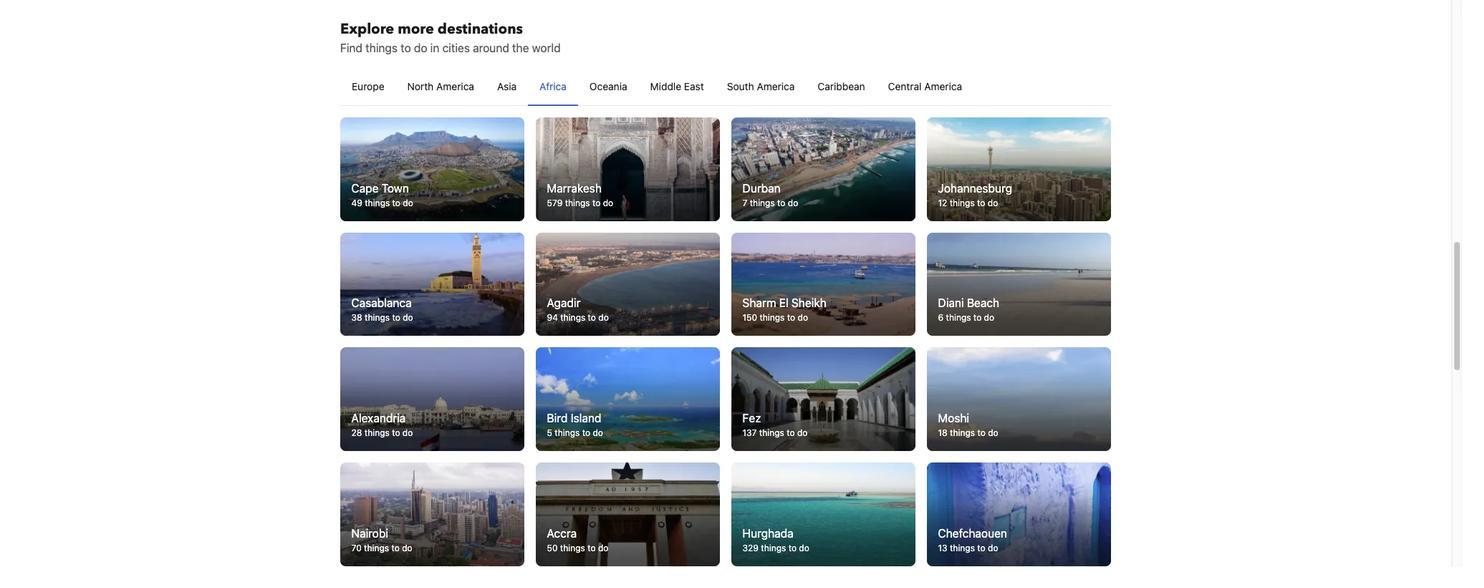 Task type: vqa. For each thing, say whether or not it's contained in the screenshot.


Task type: locate. For each thing, give the bounding box(es) containing it.
hurghada 329 things to do
[[743, 527, 810, 554]]

to inside cape town 49 things to do
[[393, 198, 401, 208]]

to inside moshi 18 things to do
[[978, 428, 986, 439]]

diani beach image
[[927, 233, 1111, 336]]

do inside 'chefchaouen 13 things to do'
[[988, 543, 999, 554]]

hurghada
[[743, 527, 794, 540]]

to right '18'
[[978, 428, 986, 439]]

things down nairobi
[[364, 543, 389, 554]]

to right 70
[[392, 543, 400, 554]]

nairobi 70 things to do
[[352, 527, 413, 554]]

things inside nairobi 70 things to do
[[364, 543, 389, 554]]

tab list
[[340, 68, 1111, 107]]

to down hurghada
[[789, 543, 797, 554]]

things inside alexandria 28 things to do
[[365, 428, 390, 439]]

do right 70
[[402, 543, 413, 554]]

central america button
[[877, 68, 974, 105]]

south america button
[[716, 68, 806, 105]]

do down johannesburg
[[988, 198, 999, 208]]

america inside button
[[924, 80, 962, 93]]

to inside agadir 94 things to do
[[588, 313, 596, 323]]

94
[[547, 313, 558, 323]]

to down island
[[583, 428, 591, 439]]

do down casablanca on the left bottom of page
[[403, 313, 414, 323]]

beach
[[968, 297, 1000, 310]]

5
[[547, 428, 553, 439]]

to for nairobi
[[392, 543, 400, 554]]

north america
[[407, 80, 474, 93]]

49
[[352, 198, 363, 208]]

do for hurghada
[[800, 543, 810, 554]]

things down moshi
[[951, 428, 976, 439]]

do right the 94
[[599, 313, 609, 323]]

things inside diani beach 6 things to do
[[947, 313, 972, 323]]

to down casablanca on the left bottom of page
[[393, 313, 401, 323]]

to down johannesburg
[[978, 198, 986, 208]]

agadir 94 things to do
[[547, 297, 609, 323]]

do inside johannesburg 12 things to do
[[988, 198, 999, 208]]

things for casablanca
[[365, 313, 390, 323]]

nairobi
[[352, 527, 389, 540]]

cape town 49 things to do
[[352, 182, 414, 208]]

america inside "button"
[[757, 80, 795, 93]]

do down alexandria
[[403, 428, 413, 439]]

alexandria image
[[340, 348, 524, 451]]

marrakesh
[[547, 182, 602, 195]]

fez
[[743, 412, 762, 425]]

things inside accra 50 things to do
[[561, 543, 586, 554]]

to inside nairobi 70 things to do
[[392, 543, 400, 554]]

do right 50
[[599, 543, 609, 554]]

do inside alexandria 28 things to do
[[403, 428, 413, 439]]

to inside marrakesh 579 things to do
[[593, 198, 601, 208]]

things inside moshi 18 things to do
[[951, 428, 976, 439]]

to inside fez 137 things to do
[[787, 428, 795, 439]]

to inside 'durban 7 things to do'
[[778, 198, 786, 208]]

1 horizontal spatial america
[[757, 80, 795, 93]]

america for central america
[[924, 80, 962, 93]]

cities
[[442, 42, 470, 55]]

marrakesh image
[[536, 118, 720, 221]]

casablanca
[[352, 297, 412, 310]]

do down 'chefchaouen'
[[988, 543, 999, 554]]

do right 7
[[788, 198, 799, 208]]

things down 'accra'
[[561, 543, 586, 554]]

island
[[571, 412, 602, 425]]

things for durban
[[750, 198, 775, 208]]

chefchaouen
[[939, 527, 1008, 540]]

to right the 94
[[588, 313, 596, 323]]

to inside alexandria 28 things to do
[[392, 428, 401, 439]]

do down town
[[403, 198, 414, 208]]

america right 'north'
[[436, 80, 474, 93]]

do inside marrakesh 579 things to do
[[603, 198, 614, 208]]

do inside accra 50 things to do
[[599, 543, 609, 554]]

america right south
[[757, 80, 795, 93]]

things down explore
[[366, 42, 398, 55]]

to right 50
[[588, 543, 596, 554]]

do down island
[[593, 428, 604, 439]]

things inside hurghada 329 things to do
[[761, 543, 787, 554]]

do right '18'
[[989, 428, 999, 439]]

america for south america
[[757, 80, 795, 93]]

do right 579
[[603, 198, 614, 208]]

asia button
[[486, 68, 528, 105]]

do for johannesburg
[[988, 198, 999, 208]]

world
[[532, 42, 561, 55]]

things down alexandria
[[365, 428, 390, 439]]

the
[[512, 42, 529, 55]]

to down more
[[401, 42, 411, 55]]

to inside casablanca 38 things to do
[[393, 313, 401, 323]]

7
[[743, 198, 748, 208]]

150
[[743, 313, 758, 323]]

to inside johannesburg 12 things to do
[[978, 198, 986, 208]]

agadir image
[[536, 233, 720, 336]]

to inside diani beach 6 things to do
[[974, 313, 982, 323]]

70
[[352, 543, 362, 554]]

do inside casablanca 38 things to do
[[403, 313, 414, 323]]

do for nairobi
[[402, 543, 413, 554]]

to down el
[[788, 313, 796, 323]]

things right the 137
[[760, 428, 785, 439]]

things inside marrakesh 579 things to do
[[565, 198, 591, 208]]

18
[[939, 428, 948, 439]]

johannesburg
[[939, 182, 1013, 195]]

europe
[[352, 80, 384, 93]]

in
[[430, 42, 440, 55]]

do inside nairobi 70 things to do
[[402, 543, 413, 554]]

middle east
[[650, 80, 704, 93]]

fez 137 things to do
[[743, 412, 808, 439]]

middle east button
[[639, 68, 716, 105]]

durban image
[[732, 118, 916, 221]]

chefchaouen 13 things to do
[[939, 527, 1008, 554]]

to inside accra 50 things to do
[[588, 543, 596, 554]]

accra 50 things to do
[[547, 527, 609, 554]]

things down el
[[760, 313, 785, 323]]

to for agadir
[[588, 313, 596, 323]]

north america button
[[396, 68, 486, 105]]

do left in
[[414, 42, 427, 55]]

things inside cape town 49 things to do
[[365, 198, 390, 208]]

things inside johannesburg 12 things to do
[[950, 198, 975, 208]]

things right "12"
[[950, 198, 975, 208]]

things down the marrakesh
[[565, 198, 591, 208]]

do right 329
[[800, 543, 810, 554]]

things down cape
[[365, 198, 390, 208]]

do down beach
[[985, 313, 995, 323]]

sharm
[[743, 297, 777, 310]]

to for hurghada
[[789, 543, 797, 554]]

things down casablanca on the left bottom of page
[[365, 313, 390, 323]]

to for marrakesh
[[593, 198, 601, 208]]

to down the marrakesh
[[593, 198, 601, 208]]

el
[[780, 297, 789, 310]]

do down sheikh
[[798, 313, 809, 323]]

do for alexandria
[[403, 428, 413, 439]]

nairobi image
[[340, 463, 524, 567]]

do inside explore more destinations find things to do in cities around the world
[[414, 42, 427, 55]]

to for fez
[[787, 428, 795, 439]]

bird island 5 things to do
[[547, 412, 604, 439]]

things
[[366, 42, 398, 55], [365, 198, 390, 208], [565, 198, 591, 208], [750, 198, 775, 208], [950, 198, 975, 208], [365, 313, 390, 323], [561, 313, 586, 323], [760, 313, 785, 323], [947, 313, 972, 323], [365, 428, 390, 439], [555, 428, 580, 439], [760, 428, 785, 439], [951, 428, 976, 439], [364, 543, 389, 554], [561, 543, 586, 554], [761, 543, 787, 554], [950, 543, 975, 554]]

things down 'chefchaouen'
[[950, 543, 975, 554]]

caribbean
[[818, 80, 865, 93]]

bird island image
[[536, 348, 720, 451]]

to right the 137
[[787, 428, 795, 439]]

to down alexandria
[[392, 428, 401, 439]]

things right 5
[[555, 428, 580, 439]]

do inside 'sharm el sheikh 150 things to do'
[[798, 313, 809, 323]]

east
[[684, 80, 704, 93]]

central
[[888, 80, 922, 93]]

to down durban
[[778, 198, 786, 208]]

things inside agadir 94 things to do
[[561, 313, 586, 323]]

things down hurghada
[[761, 543, 787, 554]]

america inside button
[[436, 80, 474, 93]]

destinations
[[438, 20, 523, 39]]

america
[[436, 80, 474, 93], [757, 80, 795, 93], [924, 80, 962, 93]]

things down agadir
[[561, 313, 586, 323]]

things inside fez 137 things to do
[[760, 428, 785, 439]]

3 america from the left
[[924, 80, 962, 93]]

do inside diani beach 6 things to do
[[985, 313, 995, 323]]

do inside fez 137 things to do
[[798, 428, 808, 439]]

to
[[401, 42, 411, 55], [393, 198, 401, 208], [593, 198, 601, 208], [778, 198, 786, 208], [978, 198, 986, 208], [393, 313, 401, 323], [588, 313, 596, 323], [788, 313, 796, 323], [974, 313, 982, 323], [392, 428, 401, 439], [583, 428, 591, 439], [787, 428, 795, 439], [978, 428, 986, 439], [392, 543, 400, 554], [588, 543, 596, 554], [789, 543, 797, 554], [978, 543, 986, 554]]

do
[[414, 42, 427, 55], [403, 198, 414, 208], [603, 198, 614, 208], [788, 198, 799, 208], [988, 198, 999, 208], [403, 313, 414, 323], [599, 313, 609, 323], [798, 313, 809, 323], [985, 313, 995, 323], [403, 428, 413, 439], [593, 428, 604, 439], [798, 428, 808, 439], [989, 428, 999, 439], [402, 543, 413, 554], [599, 543, 609, 554], [800, 543, 810, 554], [988, 543, 999, 554]]

do inside moshi 18 things to do
[[989, 428, 999, 439]]

do right the 137
[[798, 428, 808, 439]]

things down 'diani'
[[947, 313, 972, 323]]

to inside 'chefchaouen 13 things to do'
[[978, 543, 986, 554]]

things inside casablanca 38 things to do
[[365, 313, 390, 323]]

do for agadir
[[599, 313, 609, 323]]

2 horizontal spatial america
[[924, 80, 962, 93]]

bird
[[547, 412, 568, 425]]

do inside agadir 94 things to do
[[599, 313, 609, 323]]

1 america from the left
[[436, 80, 474, 93]]

to for johannesburg
[[978, 198, 986, 208]]

to down town
[[393, 198, 401, 208]]

moshi image
[[927, 348, 1111, 451]]

things inside 'durban 7 things to do'
[[750, 198, 775, 208]]

things inside 'chefchaouen 13 things to do'
[[950, 543, 975, 554]]

2 america from the left
[[757, 80, 795, 93]]

america right the central
[[924, 80, 962, 93]]

things for moshi
[[951, 428, 976, 439]]

things down durban
[[750, 198, 775, 208]]

cape
[[352, 182, 379, 195]]

to down beach
[[974, 313, 982, 323]]

africa
[[540, 80, 567, 93]]

28
[[352, 428, 362, 439]]

to down 'chefchaouen'
[[978, 543, 986, 554]]

do for accra
[[599, 543, 609, 554]]

middle
[[650, 80, 682, 93]]

moshi 18 things to do
[[939, 412, 999, 439]]

durban 7 things to do
[[743, 182, 799, 208]]

0 horizontal spatial america
[[436, 80, 474, 93]]

to inside hurghada 329 things to do
[[789, 543, 797, 554]]

do inside cape town 49 things to do
[[403, 198, 414, 208]]

do inside hurghada 329 things to do
[[800, 543, 810, 554]]

do inside 'durban 7 things to do'
[[788, 198, 799, 208]]



Task type: describe. For each thing, give the bounding box(es) containing it.
johannesburg 12 things to do
[[939, 182, 1013, 208]]

6
[[939, 313, 944, 323]]

do for moshi
[[989, 428, 999, 439]]

south america
[[727, 80, 795, 93]]

to for durban
[[778, 198, 786, 208]]

things for alexandria
[[365, 428, 390, 439]]

alexandria
[[352, 412, 406, 425]]

things for agadir
[[561, 313, 586, 323]]

things for johannesburg
[[950, 198, 975, 208]]

579
[[547, 198, 563, 208]]

town
[[382, 182, 409, 195]]

agadir
[[547, 297, 581, 310]]

central america
[[888, 80, 962, 93]]

europe button
[[340, 68, 396, 105]]

things for hurghada
[[761, 543, 787, 554]]

africa button
[[528, 68, 578, 105]]

things for marrakesh
[[565, 198, 591, 208]]

casablanca 38 things to do
[[352, 297, 414, 323]]

explore
[[340, 20, 394, 39]]

caribbean button
[[806, 68, 877, 105]]

asia
[[497, 80, 517, 93]]

hurghada image
[[732, 463, 916, 567]]

oceania
[[590, 80, 627, 93]]

13
[[939, 543, 948, 554]]

to inside explore more destinations find things to do in cities around the world
[[401, 42, 411, 55]]

to for accra
[[588, 543, 596, 554]]

12
[[939, 198, 948, 208]]

north
[[407, 80, 434, 93]]

cape town image
[[340, 118, 524, 221]]

do for casablanca
[[403, 313, 414, 323]]

things for accra
[[561, 543, 586, 554]]

fez image
[[732, 348, 916, 451]]

to for chefchaouen
[[978, 543, 986, 554]]

moshi
[[939, 412, 970, 425]]

do inside bird island 5 things to do
[[593, 428, 604, 439]]

casablanca image
[[340, 233, 524, 336]]

to for moshi
[[978, 428, 986, 439]]

do for marrakesh
[[603, 198, 614, 208]]

accra
[[547, 527, 577, 540]]

around
[[473, 42, 509, 55]]

to for casablanca
[[393, 313, 401, 323]]

sharm el sheikh 150 things to do
[[743, 297, 827, 323]]

accra image
[[536, 463, 720, 567]]

do for fez
[[798, 428, 808, 439]]

sheikh
[[792, 297, 827, 310]]

137
[[743, 428, 757, 439]]

38
[[352, 313, 363, 323]]

things for chefchaouen
[[950, 543, 975, 554]]

to for alexandria
[[392, 428, 401, 439]]

find
[[340, 42, 363, 55]]

marrakesh 579 things to do
[[547, 182, 614, 208]]

explore more destinations find things to do in cities around the world
[[340, 20, 561, 55]]

to inside 'sharm el sheikh 150 things to do'
[[788, 313, 796, 323]]

south
[[727, 80, 754, 93]]

america for north america
[[436, 80, 474, 93]]

tab list containing europe
[[340, 68, 1111, 107]]

alexandria 28 things to do
[[352, 412, 413, 439]]

to inside bird island 5 things to do
[[583, 428, 591, 439]]

diani beach 6 things to do
[[939, 297, 1000, 323]]

do for chefchaouen
[[988, 543, 999, 554]]

things inside bird island 5 things to do
[[555, 428, 580, 439]]

50
[[547, 543, 558, 554]]

diani
[[939, 297, 965, 310]]

more
[[398, 20, 434, 39]]

do for durban
[[788, 198, 799, 208]]

things inside explore more destinations find things to do in cities around the world
[[366, 42, 398, 55]]

sharm el sheikh image
[[732, 233, 916, 336]]

329
[[743, 543, 759, 554]]

things inside 'sharm el sheikh 150 things to do'
[[760, 313, 785, 323]]

oceania button
[[578, 68, 639, 105]]

things for fez
[[760, 428, 785, 439]]

things for nairobi
[[364, 543, 389, 554]]

johannesburg image
[[927, 118, 1111, 221]]

durban
[[743, 182, 781, 195]]

chefchaouen image
[[927, 463, 1111, 567]]



